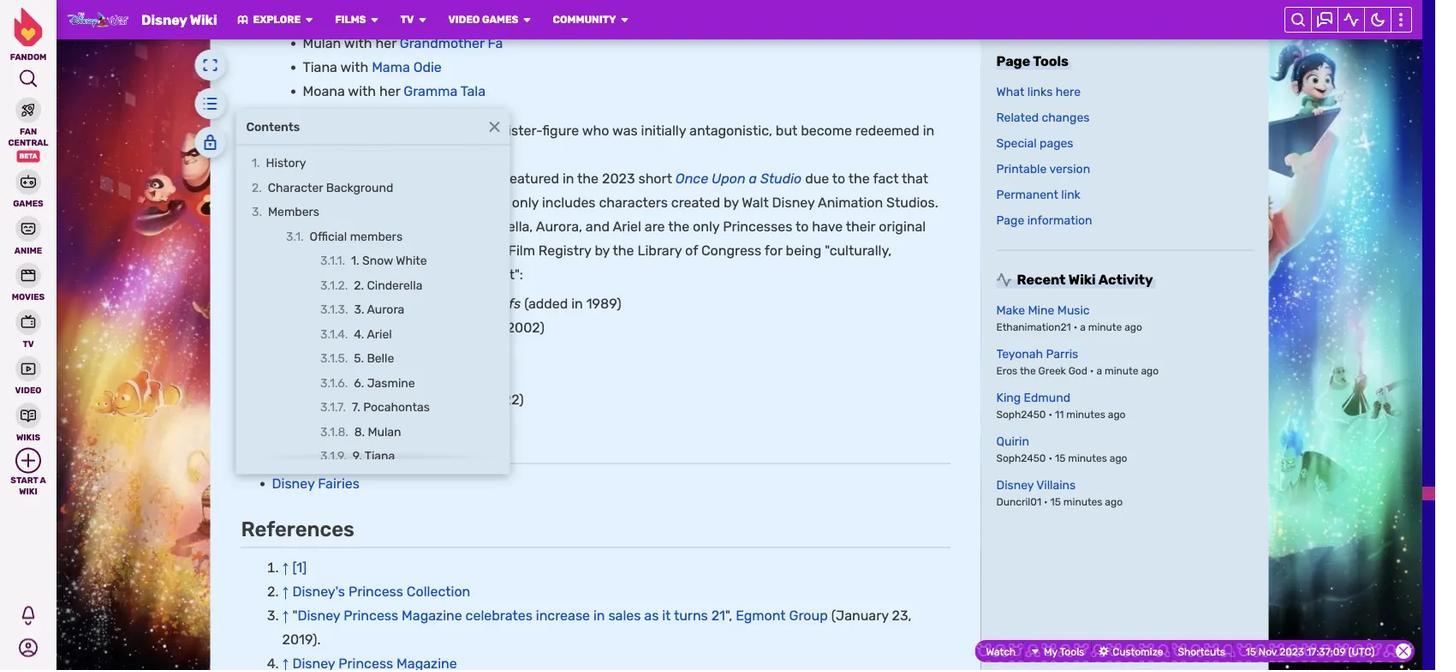 Task type: vqa. For each thing, say whether or not it's contained in the screenshot.
7. Pocahontas
yes



Task type: locate. For each thing, give the bounding box(es) containing it.
movies
[[12, 292, 45, 302]]

1 soph2450 from the top
[[997, 408, 1047, 420]]

0 horizontal spatial tiana
[[303, 59, 338, 75]]

0 horizontal spatial mulan
[[303, 35, 341, 51]]

members
[[268, 204, 319, 218]]

"culturally,
[[825, 242, 892, 259]]

with
[[382, 11, 410, 27], [344, 35, 372, 51], [341, 59, 369, 75], [348, 83, 376, 99]]

grandmother up "odie"
[[400, 35, 485, 51]]

2 ↑ from the top
[[282, 583, 289, 600]]

princess
[[386, 170, 441, 187], [349, 583, 404, 600], [344, 607, 399, 624]]

beauty down 3.1.3
[[303, 319, 349, 336]]

the right are at the top left of the page
[[668, 218, 690, 235]]

minute down teyonah parris link
[[1105, 365, 1139, 377]]

ethanimation21
[[997, 321, 1072, 333]]

2023 right nov
[[1280, 646, 1305, 658]]

tiny image
[[418, 15, 428, 25], [522, 15, 533, 25], [1031, 646, 1041, 656], [1099, 646, 1110, 656]]

1 vertical spatial minute
[[1105, 365, 1139, 377]]

3.1.7
[[320, 400, 343, 414]]

1 vertical spatial video
[[15, 385, 41, 395]]

the left library at the left of page
[[613, 242, 635, 259]]

fandom navigation element
[[0, 8, 57, 497]]

in left the sales
[[594, 607, 605, 624]]

disney inside the due to the fact that she is a pixar character and the short only includes characters created by walt disney animation studios.
[[773, 194, 815, 211]]

0 vertical spatial 15 minutes ago
[[1056, 452, 1128, 464]]

↑ link for disney's princess collection
[[282, 583, 289, 600]]

of right the "as"
[[292, 218, 304, 235]]

1 horizontal spatial tiana
[[364, 449, 395, 463]]

15 minutes ago down quirin "link" at bottom
[[1056, 452, 1128, 464]]

0 vertical spatial minute
[[1089, 321, 1123, 333]]

a down music
[[1081, 321, 1086, 333]]

beauty down belle
[[361, 367, 407, 384]]

video up wikis
[[15, 385, 41, 395]]

the down the teyonah
[[1020, 365, 1036, 377]]

sister-
[[501, 122, 543, 139]]

fan central beta
[[8, 126, 48, 160]]

2 vertical spatial cinderella
[[303, 343, 367, 360]]

cinderella for both
[[306, 122, 370, 139]]

a down character background
[[312, 194, 320, 211]]

1 vertical spatial 2023
[[1280, 646, 1305, 658]]

2 vertical spatial ↑
[[282, 607, 289, 624]]

3 ↑ link from the top
[[282, 607, 289, 624]]

here
[[1056, 84, 1081, 99]]

quirin
[[997, 434, 1030, 448]]

and down 2. cinderella
[[380, 295, 405, 312]]

tiana
[[303, 59, 338, 75], [364, 449, 395, 463]]

cinderella up media.
[[306, 122, 370, 139]]

ago down the king edmund link
[[1109, 408, 1126, 420]]

1 vertical spatial a minute ago
[[1097, 365, 1159, 377]]

more aria-controls= navigation
[[1392, 7, 1413, 33]]

0 vertical spatial princess
[[386, 170, 441, 187]]

↑ link left disney's
[[282, 583, 289, 600]]

disney villains
[[997, 478, 1076, 492]]

navigation containing contents
[[236, 109, 510, 590]]

tv link down the movies
[[0, 308, 57, 349]]

3.1.6
[[320, 375, 345, 389]]

tiny image inside contents element
[[490, 121, 500, 132]]

a right god
[[1097, 365, 1103, 377]]

featured
[[505, 170, 560, 187]]

3.1.8
[[320, 424, 345, 438]]

1 ↑ link from the top
[[282, 559, 289, 576]]

character background
[[268, 180, 393, 194]]

nov
[[1259, 646, 1278, 658]]

[1] link
[[293, 559, 307, 576]]

1 horizontal spatial mulan
[[368, 424, 401, 438]]

1 horizontal spatial by
[[724, 194, 739, 211]]

printable version
[[997, 162, 1091, 176]]

cinderella down 3.1.4
[[303, 343, 367, 360]]

2 page from the top
[[997, 213, 1025, 227]]

snow down 3.1.2
[[303, 295, 338, 312]]

2 vertical spatial wiki
[[19, 486, 37, 496]]

recent
[[1018, 272, 1066, 288]]

0 vertical spatial tools
[[1034, 53, 1069, 69]]

a minute ago for teyonah parris
[[1097, 365, 1159, 377]]

1 vertical spatial is
[[298, 194, 309, 211]]

3.1.3
[[320, 302, 345, 316]]

white up 2. cinderella
[[396, 253, 427, 267]]

ariel
[[613, 218, 642, 235], [367, 326, 392, 341]]

short up characters
[[639, 170, 673, 187]]

small image
[[21, 453, 36, 468]]

only up character
[[356, 170, 383, 187]]

make mine music
[[997, 303, 1090, 317]]

tv up video link
[[23, 338, 34, 349]]

disney wiki
[[141, 12, 217, 28]]

or
[[348, 266, 361, 283]]

1 vertical spatial 15 minutes ago
[[1051, 496, 1123, 508]]

0 vertical spatial page
[[997, 53, 1031, 69]]

is down character
[[298, 194, 309, 211]]

2 vertical spatial snow
[[303, 295, 338, 312]]

0 horizontal spatial by
[[595, 242, 610, 259]]

aurora,
[[536, 218, 583, 235]]

in left 2019)
[[458, 367, 470, 384]]

↑ left "
[[282, 607, 289, 624]]

1 vertical spatial minutes
[[1069, 452, 1108, 464]]

of right library at the left of page
[[686, 242, 698, 259]]

in down 2019)
[[472, 391, 484, 408]]

0 vertical spatial 15
[[1056, 452, 1066, 464]]

animation
[[818, 194, 884, 211]]

1. snow white
[[351, 253, 427, 267]]

↑ for ↑
[[282, 607, 289, 624]]

2019).
[[282, 631, 321, 648]]

15 left nov
[[1246, 646, 1257, 658]]

1 vertical spatial soph2450
[[997, 452, 1047, 464]]

0 vertical spatial by
[[724, 194, 739, 211]]

0 vertical spatial white
[[396, 253, 427, 267]]

disney right disney wiki 'image'
[[141, 12, 187, 28]]

printable version link
[[997, 162, 1091, 176]]

1 vertical spatial tv
[[23, 338, 34, 349]]

only down featured
[[512, 194, 539, 211]]

1 vertical spatial only
[[512, 194, 539, 211]]

(added
[[525, 295, 568, 312], [445, 319, 489, 336], [370, 343, 414, 360], [411, 367, 455, 384], [425, 391, 469, 408]]

a right start at left bottom
[[40, 475, 46, 485]]

wiki for recent
[[1069, 272, 1096, 288]]

games inside fandom navigation element
[[13, 198, 43, 209]]

pocahontas inside contents element
[[363, 400, 430, 414]]

disney's
[[293, 583, 345, 600]]

0 vertical spatial wiki
[[190, 12, 217, 28]]

wiki inside start a wiki
[[19, 486, 37, 496]]

pocahontas right explore
[[303, 11, 379, 27]]

0 horizontal spatial of
[[292, 218, 304, 235]]

sleeping
[[303, 367, 358, 384]]

0 vertical spatial is
[[318, 170, 329, 187]]

15 up villains
[[1056, 452, 1066, 464]]

2 soph2450 link from the top
[[997, 450, 1047, 466]]

disney wiki image
[[67, 7, 131, 33]]

0 vertical spatial soph2450
[[997, 408, 1047, 420]]

tools right my
[[1060, 646, 1085, 658]]

0 vertical spatial short
[[639, 170, 673, 187]]

ago for mine
[[1125, 321, 1143, 333]]

0 horizontal spatial wiki
[[19, 486, 37, 496]]

white
[[396, 253, 427, 267], [342, 295, 377, 312]]

tools up links
[[1034, 53, 1069, 69]]

1 horizontal spatial white
[[396, 253, 427, 267]]

1 vertical spatial grandmother
[[400, 35, 485, 51]]

the up "beast"
[[408, 295, 429, 312]]

and inside both cinderella and rapunzel had a sister-figure who was initially antagonistic, but become redeemed in sequel media.
[[373, 122, 397, 139]]

short down be on the left top of page
[[475, 194, 509, 211]]

mulan inside pocahontas with grandmother willow mulan with her grandmother fa tiana with mama odie moana with her gramma tala
[[303, 35, 341, 51]]

1 vertical spatial white
[[342, 295, 377, 312]]

grandmother up grandmother fa link
[[413, 11, 498, 27]]

[1]
[[293, 559, 307, 576]]

video for video games
[[449, 14, 480, 26]]

pixar
[[323, 194, 355, 211]]

wiki up expand image on the left top
[[190, 12, 217, 28]]

1 horizontal spatial games
[[482, 14, 519, 26]]

0 horizontal spatial tv link
[[0, 308, 57, 349]]

1 vertical spatial by
[[595, 242, 610, 259]]

as
[[272, 218, 288, 235]]

tiny image right films
[[370, 15, 380, 25]]

page down the permanent
[[997, 213, 1025, 227]]

disney for disney fairies
[[272, 475, 315, 492]]

dwarfs
[[475, 295, 521, 312]]

disney down "also"
[[272, 475, 315, 492]]

ago for parris
[[1142, 365, 1159, 377]]

cinderella inside contents element
[[367, 278, 422, 292]]

fa
[[488, 35, 503, 51]]

1989)
[[587, 295, 622, 312]]

0 vertical spatial video
[[449, 14, 480, 26]]

games up anime link
[[13, 198, 43, 209]]

a minute ago down teyonah parris link
[[1097, 365, 1159, 377]]

1 ↑ from the top
[[282, 559, 289, 576]]

soph2450 link down quirin
[[997, 450, 1047, 466]]

princesses
[[723, 218, 793, 235]]

cinderella for 2.
[[367, 278, 422, 292]]

minutes down quirin "link" at bottom
[[1069, 452, 1108, 464]]

cinderella inside both cinderella and rapunzel had a sister-figure who was initially antagonistic, but become redeemed in sequel media.
[[306, 122, 370, 139]]

2 soph2450 from the top
[[997, 452, 1047, 464]]

0 vertical spatial cinderella
[[306, 122, 370, 139]]

1 vertical spatial page
[[997, 213, 1025, 227]]

she
[[272, 194, 295, 211]]

1 horizontal spatial only
[[512, 194, 539, 211]]

god
[[1069, 365, 1088, 377]]

(january 23, 2019).
[[282, 607, 912, 648]]

↑ link
[[282, 559, 289, 576], [282, 583, 289, 600], [282, 607, 289, 624]]

1 vertical spatial soph2450 link
[[997, 450, 1047, 466]]

1 vertical spatial tv link
[[0, 308, 57, 349]]

wiki down start at left bottom
[[19, 486, 37, 496]]

1 vertical spatial wiki
[[1069, 272, 1096, 288]]

seven
[[433, 295, 472, 312]]

3.1.1
[[320, 253, 342, 267]]

films
[[335, 242, 365, 259]]

tv link
[[401, 13, 414, 26], [0, 308, 57, 349]]

tiny image right video games link
[[522, 15, 533, 25]]

0 vertical spatial mulan
[[303, 35, 341, 51]]

1 horizontal spatial ariel
[[613, 218, 642, 235]]

was
[[613, 122, 638, 139]]

gramma tala link
[[404, 83, 486, 99]]

1 horizontal spatial beauty
[[361, 367, 407, 384]]

video inside fandom navigation element
[[15, 385, 41, 395]]

quirin link
[[997, 432, 1254, 450]]

to down the white,
[[411, 242, 425, 259]]

to right due
[[833, 170, 846, 187]]

0 horizontal spatial games
[[13, 198, 43, 209]]

disney villains link
[[997, 476, 1254, 494]]

princess inside ↑ [1] ↑ disney's princess collection
[[349, 583, 404, 600]]

0 vertical spatial minutes
[[1067, 408, 1106, 420]]

0 horizontal spatial beauty
[[303, 319, 349, 336]]

1 vertical spatial 15
[[1051, 496, 1062, 508]]

cinderella,
[[466, 218, 533, 235]]

↑
[[282, 559, 289, 576], [282, 583, 289, 600], [282, 607, 289, 624]]

printable
[[997, 162, 1047, 176]]

0 horizontal spatial short
[[475, 194, 509, 211]]

↑ left disney's
[[282, 583, 289, 600]]

only down created on the top of the page
[[693, 218, 720, 235]]

1 vertical spatial ariel
[[367, 326, 392, 341]]

national
[[452, 242, 505, 259]]

15 minutes ago down villains
[[1051, 496, 1123, 508]]

0 vertical spatial soph2450 link
[[997, 407, 1047, 422]]

soph2450 down king edmund
[[997, 408, 1047, 420]]

2
[[251, 180, 259, 194]]

wiki
[[190, 12, 217, 28], [1069, 272, 1096, 288], [19, 486, 37, 496]]

see also
[[241, 433, 323, 457]]

1 vertical spatial of
[[686, 242, 698, 259]]

in right redeemed
[[923, 122, 935, 139]]

her down mama
[[380, 83, 400, 99]]

navigation
[[236, 109, 510, 590]]

disney for disney villains
[[997, 478, 1034, 492]]

minutes right 11
[[1067, 408, 1106, 420]]

mulan
[[303, 35, 341, 51], [368, 424, 401, 438]]

1 vertical spatial princess
[[349, 583, 404, 600]]

2 ↑ link from the top
[[282, 583, 289, 600]]

1 vertical spatial ↑
[[282, 583, 289, 600]]

watch link
[[987, 643, 1016, 661]]

a inside both cinderella and rapunzel had a sister-figure who was initially antagonistic, but become redeemed in sequel media.
[[490, 122, 498, 139]]

0 vertical spatial ↑
[[282, 559, 289, 576]]

↑ link left [1]
[[282, 559, 289, 576]]

films link
[[335, 13, 366, 26]]

2.
[[354, 278, 364, 292]]

odie
[[414, 59, 442, 75]]

bob12090asd image
[[19, 638, 38, 657]]

disney fairies link
[[272, 475, 360, 492]]

0 vertical spatial a minute ago
[[1081, 321, 1143, 333]]

navigation inside contents element
[[236, 109, 510, 590]]

by down upon
[[724, 194, 739, 211]]

contents element
[[195, 88, 510, 590]]

ariel right '4.'
[[367, 326, 392, 341]]

her up mama
[[376, 35, 397, 51]]

games up fa
[[482, 14, 519, 26]]

tiny image
[[238, 15, 248, 25], [304, 15, 315, 25], [370, 15, 380, 25], [620, 15, 630, 25], [490, 121, 500, 132]]

2022)
[[487, 391, 524, 408]]

0 horizontal spatial ariel
[[367, 326, 392, 341]]

the
[[303, 391, 327, 408]]

1 soph2450 link from the top
[[997, 407, 1047, 422]]

ariel down characters
[[613, 218, 642, 235]]

soph2450
[[997, 408, 1047, 420], [997, 452, 1047, 464]]

1 horizontal spatial of
[[686, 242, 698, 259]]

with right films
[[382, 11, 410, 27]]

2 vertical spatial only
[[693, 218, 720, 235]]

tiny image right explore
[[304, 15, 315, 25]]

0 vertical spatial beauty
[[303, 319, 349, 336]]

minute down make mine music link
[[1089, 321, 1123, 333]]

princess up character
[[386, 170, 441, 187]]

in inside both cinderella and rapunzel had a sister-figure who was initially antagonistic, but become redeemed in sequel media.
[[923, 122, 935, 139]]

sequel
[[272, 146, 314, 163]]

and left rapunzel
[[373, 122, 397, 139]]

and down the due to the fact that she is a pixar character and the short only includes characters created by walt disney animation studios.
[[586, 218, 610, 235]]

1 vertical spatial cinderella
[[367, 278, 422, 292]]

fairies
[[318, 475, 360, 492]]

only inside the due to the fact that she is a pixar character and the short only includes characters created by walt disney animation studios.
[[512, 194, 539, 211]]

2 vertical spatial minutes
[[1064, 496, 1103, 508]]

page up what
[[997, 53, 1031, 69]]

1 horizontal spatial tv
[[401, 14, 414, 26]]

1 vertical spatial beauty
[[361, 367, 407, 384]]

1 horizontal spatial short
[[639, 170, 673, 187]]

1
[[251, 156, 257, 170]]

1 vertical spatial mulan
[[368, 424, 401, 438]]

2 vertical spatial ↑ link
[[282, 607, 289, 624]]

to left be on the left top of page
[[469, 170, 482, 187]]

and up belle,
[[423, 194, 447, 211]]

and inside the due to the fact that she is a pixar character and the short only includes characters created by walt disney animation studios.
[[423, 194, 447, 211]]

short inside the due to the fact that she is a pixar character and the short only includes characters created by walt disney animation studios.
[[475, 194, 509, 211]]

↑ left [1]
[[282, 559, 289, 576]]

soph2450 down quirin
[[997, 452, 1047, 464]]

2023 up characters
[[602, 170, 635, 187]]

minutes for villains
[[1064, 496, 1103, 508]]

0 vertical spatial her
[[376, 35, 397, 51]]

15 minutes ago for quirin
[[1056, 452, 1128, 464]]

0 horizontal spatial 2023
[[602, 170, 635, 187]]

tiana inside contents element
[[364, 449, 395, 463]]

princess for disney's
[[349, 583, 404, 600]]

ago down teyonah parris link
[[1142, 365, 1159, 377]]

explore link
[[238, 13, 301, 26]]

white inside contents element
[[396, 253, 427, 267]]

disney for disney wiki
[[141, 12, 187, 28]]

princess right disney's
[[349, 583, 404, 600]]

tiny image inside the explore link
[[238, 15, 248, 25]]

↑ link left "
[[282, 607, 289, 624]]

0 horizontal spatial video
[[15, 385, 41, 395]]

0 vertical spatial ↑ link
[[282, 559, 289, 576]]

video up grandmother fa link
[[449, 14, 480, 26]]

ago down disney villains link
[[1106, 496, 1123, 508]]

tiny image right 'had'
[[490, 121, 500, 132]]

tv up mama odie 'link'
[[401, 14, 414, 26]]

king
[[997, 390, 1021, 404]]

0 vertical spatial tiana
[[303, 59, 338, 75]]

short
[[639, 170, 673, 187], [475, 194, 509, 211]]

15 nov 2023 17:37:09 (utc) link
[[1246, 643, 1376, 661]]

also
[[283, 433, 323, 457]]

1 page from the top
[[997, 53, 1031, 69]]

1 vertical spatial pocahontas
[[363, 400, 430, 414]]

15 minutes ago for disney villains
[[1051, 496, 1123, 508]]

ariel inside as of 2023, snow white, belle, cinderella, aurora, and ariel are the only princesses to have their original animated films added to the national film registry by the library of congress for being "culturally, historically, or aesthetically significant":
[[613, 218, 642, 235]]

"
[[293, 607, 298, 624]]

short for 2023
[[639, 170, 673, 187]]

white inside snow white and the seven dwarfs (added in 1989) beauty and the beast (added in 2002) cinderella (added in 2018) sleeping beauty (added in 2019) the little mermaid (added in 2022)
[[342, 295, 377, 312]]

1 vertical spatial games
[[13, 198, 43, 209]]

0 vertical spatial ariel
[[613, 218, 642, 235]]

soph2450 link for quirin
[[997, 450, 1047, 466]]

a minute ago down make mine music link
[[1081, 321, 1143, 333]]

in up includes
[[563, 170, 575, 187]]

↑ for ↑ [1] ↑ disney's princess collection
[[282, 559, 289, 576]]

0 horizontal spatial white
[[342, 295, 377, 312]]

1 vertical spatial short
[[475, 194, 509, 211]]

minutes
[[1067, 408, 1106, 420], [1069, 452, 1108, 464], [1064, 496, 1103, 508]]

1 vertical spatial tools
[[1060, 646, 1085, 658]]

white down 2.
[[342, 295, 377, 312]]

turns
[[674, 607, 708, 624]]

0 vertical spatial only
[[356, 170, 383, 187]]

2 horizontal spatial only
[[693, 218, 720, 235]]

1 horizontal spatial tv link
[[401, 13, 414, 26]]

link
[[1062, 187, 1081, 201]]

0 vertical spatial snow
[[348, 218, 383, 235]]

3 ↑ from the top
[[282, 607, 289, 624]]

1 vertical spatial ↑ link
[[282, 583, 289, 600]]

mine
[[1029, 303, 1055, 317]]

tiny image for films link
[[370, 15, 380, 25]]

21
[[712, 607, 726, 624]]

1 vertical spatial snow
[[362, 253, 393, 267]]

tiana up moana on the top of page
[[303, 59, 338, 75]]

0 vertical spatial tv link
[[401, 13, 414, 26]]

disney fairies
[[272, 475, 360, 492]]

1 vertical spatial tiana
[[364, 449, 395, 463]]

tiana right 9.
[[364, 449, 395, 463]]

2 horizontal spatial wiki
[[1069, 272, 1096, 288]]

are
[[645, 218, 665, 235]]



Task type: describe. For each thing, give the bounding box(es) containing it.
redeemed
[[856, 122, 920, 139]]

characters
[[599, 194, 668, 211]]

and inside as of 2023, snow white, belle, cinderella, aurora, and ariel are the only princesses to have their original animated films added to the national film registry by the library of congress for being "culturally, historically, or aesthetically significant":
[[586, 218, 610, 235]]

to up being in the top right of the page
[[796, 218, 809, 235]]

community link
[[553, 13, 616, 26]]

the inside eros the greek god "link"
[[1020, 365, 1036, 377]]

6. jasmine
[[354, 375, 415, 389]]

disney wiki link
[[141, 11, 217, 28]]

due
[[806, 170, 830, 187]]

7. pocahontas
[[352, 400, 430, 414]]

fandom
[[10, 52, 47, 62]]

2002)
[[507, 319, 545, 336]]

includes
[[542, 194, 596, 211]]

8. mulan
[[354, 424, 401, 438]]

snow inside contents element
[[362, 253, 393, 267]]

snow white and the seven dwarfs (added in 1989) beauty and the beast (added in 2002) cinderella (added in 2018) sleeping beauty (added in 2019) the little mermaid (added in 2022)
[[303, 295, 622, 408]]

wiki for disney
[[190, 12, 217, 28]]

8.
[[354, 424, 365, 438]]

soph2450 for king edmund
[[997, 408, 1047, 420]]

princess for only
[[386, 170, 441, 187]]

beta
[[19, 152, 37, 160]]

page for page information
[[997, 213, 1025, 227]]

grandmother fa link
[[400, 35, 503, 51]]

created
[[672, 194, 721, 211]]

aurora
[[367, 302, 404, 316]]

with down mama
[[348, 83, 376, 99]]

customize
[[1113, 646, 1164, 658]]

edmund
[[1024, 390, 1071, 404]]

links
[[1028, 84, 1053, 99]]

tiny image left my
[[1031, 646, 1041, 656]]

registry
[[539, 242, 592, 259]]

library
[[638, 242, 682, 259]]

a inside the due to the fact that she is a pixar character and the short only includes characters created by walt disney animation studios.
[[312, 194, 320, 211]]

my tools
[[1045, 646, 1085, 658]]

with down films link
[[344, 35, 372, 51]]

0 vertical spatial of
[[292, 218, 304, 235]]

tiny image left customize link
[[1099, 646, 1110, 656]]

collapse image
[[1397, 643, 1412, 659]]

background
[[326, 180, 393, 194]]

17:37:09
[[1308, 646, 1347, 658]]

changes
[[1042, 110, 1090, 124]]

tiny image for the explore link
[[304, 15, 315, 25]]

page for page tools
[[997, 53, 1031, 69]]

antagonistic,
[[690, 122, 773, 139]]

once
[[676, 170, 709, 187]]

aesthetically
[[364, 266, 445, 283]]

15 for disney villains
[[1051, 496, 1062, 508]]

start
[[11, 475, 38, 485]]

the up includes
[[578, 170, 599, 187]]

willow
[[501, 11, 541, 27]]

studios.
[[887, 194, 939, 211]]

disney down disney's
[[298, 607, 340, 624]]

wikis
[[16, 432, 40, 442]]

in down "beast"
[[417, 343, 429, 360]]

by inside as of 2023, snow white, belle, cinderella, aurora, and ariel are the only princesses to have their original animated films added to the national film registry by the library of congress for being "culturally, historically, or aesthetically significant":
[[595, 242, 610, 259]]

↑ link for [1]
[[282, 559, 289, 576]]

with left mama
[[341, 59, 369, 75]]

4. ariel
[[354, 326, 392, 341]]

activity
[[1099, 272, 1154, 288]]

tv inside fandom navigation element
[[23, 338, 34, 349]]

mulan inside contents element
[[368, 424, 401, 438]]

expand image
[[203, 57, 218, 73]]

small image
[[997, 272, 1012, 287]]

and down 3.
[[352, 319, 376, 336]]

minutes for edmund
[[1067, 408, 1106, 420]]

for
[[765, 242, 783, 259]]

ago for edmund
[[1109, 408, 1126, 420]]

short for the
[[475, 194, 509, 211]]

3. aurora
[[354, 302, 404, 316]]

central
[[8, 137, 48, 147]]

the down belle,
[[428, 242, 449, 259]]

in left 1989)
[[572, 295, 583, 312]]

pocahontas inside pocahontas with grandmother willow mulan with her grandmother fa tiana with mama odie moana with her gramma tala
[[303, 11, 379, 27]]

2023 inside 15 nov 2023 17:37:09 (utc) link
[[1280, 646, 1305, 658]]

information
[[1028, 213, 1093, 227]]

1 vertical spatial her
[[380, 83, 400, 99]]

the down aurora
[[380, 319, 401, 336]]

greek
[[1039, 365, 1067, 377]]

it
[[663, 607, 671, 624]]

tala
[[461, 83, 486, 99]]

is inside the due to the fact that she is a pixar character and the short only includes characters created by walt disney animation studios.
[[298, 194, 309, 211]]

15 for quirin
[[1056, 452, 1066, 464]]

0 horizontal spatial only
[[356, 170, 383, 187]]

ariel inside contents element
[[367, 326, 392, 341]]

↑ [1] ↑ disney's princess collection
[[282, 559, 471, 600]]

view source image
[[203, 135, 218, 150]]

a minute ago for make mine music
[[1081, 321, 1143, 333]]

only inside as of 2023, snow white, belle, cinderella, aurora, and ariel are the only princesses to have their original animated films added to the national film registry by the library of congress for being "culturally, historically, or aesthetically significant":
[[693, 218, 720, 235]]

king edmund link
[[997, 389, 1254, 407]]

related changes link
[[997, 110, 1090, 124]]

soph2450 for quirin
[[997, 452, 1047, 464]]

have
[[812, 218, 843, 235]]

teyonah
[[997, 347, 1044, 361]]

start a wiki
[[11, 475, 46, 496]]

page information
[[997, 213, 1093, 227]]

my tools link
[[1045, 643, 1085, 661]]

duncril01
[[997, 496, 1042, 508]]

ago for villains
[[1106, 496, 1123, 508]]

figure
[[543, 122, 579, 139]]

2023,
[[308, 218, 344, 235]]

1 horizontal spatial is
[[318, 170, 329, 187]]

but
[[776, 122, 798, 139]]

in down dwarfs
[[492, 319, 504, 336]]

the up pixar
[[332, 170, 353, 187]]

celebrates
[[466, 607, 533, 624]]

cinderella inside snow white and the seven dwarfs (added in 1989) beauty and the beast (added in 2002) cinderella (added in 2018) sleeping beauty (added in 2019) the little mermaid (added in 2022)
[[303, 343, 367, 360]]

anime link
[[0, 214, 57, 256]]

mama
[[372, 59, 410, 75]]

a up walt
[[749, 170, 757, 187]]

to inside the due to the fact that she is a pixar character and the short only includes characters created by walt disney animation studios.
[[833, 170, 846, 187]]

contents image
[[203, 96, 218, 111]]

video for video
[[15, 385, 41, 395]]

(january
[[832, 607, 889, 624]]

minute for make mine music
[[1089, 321, 1123, 333]]

jasmine
[[367, 375, 415, 389]]

page tools
[[997, 53, 1069, 69]]

page information link
[[997, 213, 1093, 227]]

official
[[309, 229, 347, 243]]

minute for teyonah parris
[[1105, 365, 1139, 377]]

tools for page tools
[[1034, 53, 1069, 69]]

snow inside snow white and the seven dwarfs (added in 1989) beauty and the beast (added in 2002) cinderella (added in 2018) sleeping beauty (added in 2019) the little mermaid (added in 2022)
[[303, 295, 338, 312]]

contents
[[246, 120, 300, 134]]

permanent
[[997, 187, 1059, 201]]

2 vertical spatial princess
[[344, 607, 399, 624]]

the down not
[[450, 194, 472, 211]]

a inside start a wiki
[[40, 475, 46, 485]]

teyonah parris link
[[997, 345, 1254, 363]]

see
[[241, 433, 278, 457]]

tiana inside pocahontas with grandmother willow mulan with her grandmother fa tiana with mama odie moana with her gramma tala
[[303, 59, 338, 75]]

soph2450 link for king edmund
[[997, 407, 1047, 422]]

being
[[786, 242, 822, 259]]

search [ctrl-option-f] image
[[19, 69, 38, 88]]

customize link
[[1113, 643, 1164, 661]]

tiny image up grandmother fa link
[[418, 15, 428, 25]]

ago down quirin "link" at bottom
[[1110, 452, 1128, 464]]

snow inside as of 2023, snow white, belle, cinderella, aurora, and ariel are the only princesses to have their original animated films added to the national film registry by the library of congress for being "culturally, historically, or aesthetically significant":
[[348, 218, 383, 235]]

by inside the due to the fact that she is a pixar character and the short only includes characters created by walt disney animation studios.
[[724, 194, 739, 211]]

due to the fact that she is a pixar character and the short only includes characters created by walt disney animation studios.
[[272, 170, 939, 211]]

character
[[268, 180, 323, 194]]

the up animation
[[849, 170, 870, 187]]

white,
[[386, 218, 425, 235]]

moana
[[303, 83, 345, 99]]

fact
[[873, 170, 899, 187]]

0 vertical spatial grandmother
[[413, 11, 498, 27]]

tiny image for community link
[[620, 15, 630, 25]]

tools for my tools
[[1060, 646, 1085, 658]]

0 vertical spatial games
[[482, 14, 519, 26]]

studio
[[761, 170, 802, 187]]

0 vertical spatial 2023
[[602, 170, 635, 187]]

0 vertical spatial tv
[[401, 14, 414, 26]]

" disney princess magazine celebrates increase in sales as it turns 21 ", egmont group
[[293, 607, 828, 624]]

4.
[[354, 326, 364, 341]]

15 inside 15 nov 2023 17:37:09 (utc) link
[[1246, 646, 1257, 658]]

anime
[[14, 245, 42, 255]]

original
[[879, 218, 926, 235]]



